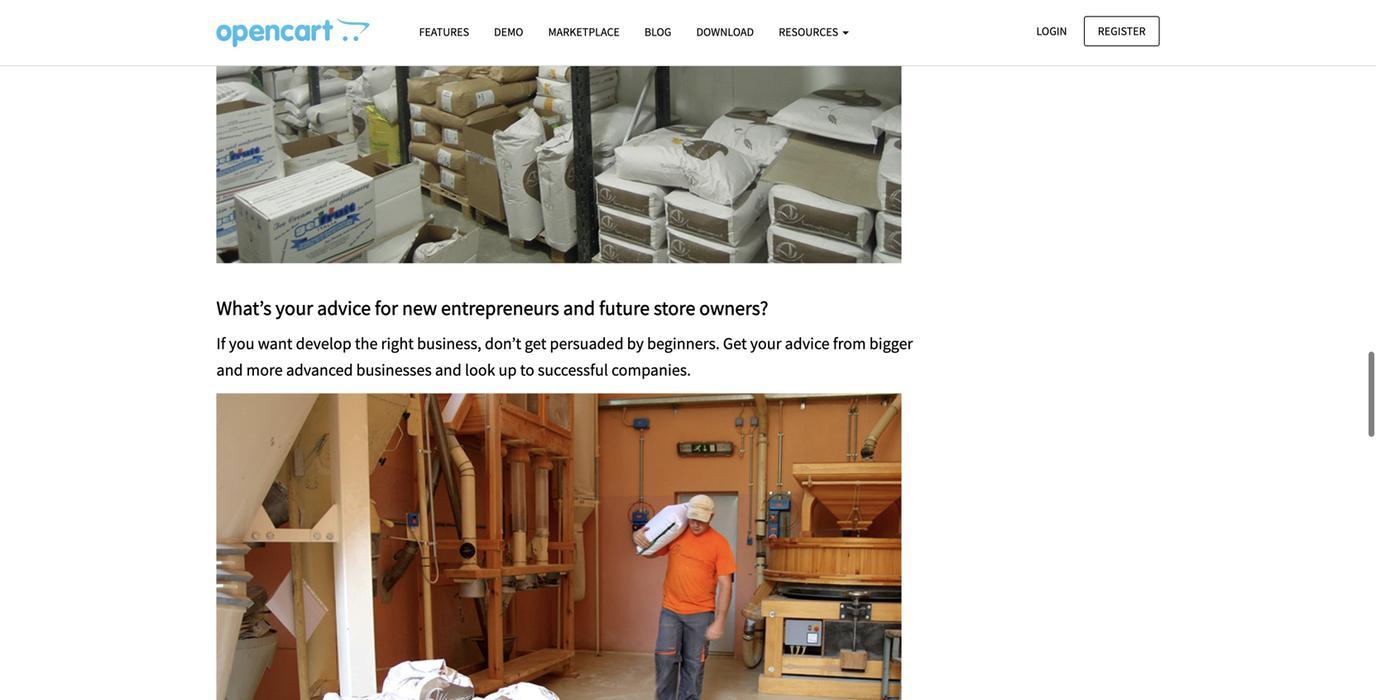 Task type: locate. For each thing, give the bounding box(es) containing it.
beginners.
[[647, 334, 720, 354]]

and
[[563, 296, 595, 321], [216, 360, 243, 381], [435, 360, 462, 381]]

owners?
[[699, 296, 768, 321]]

1 vertical spatial advice
[[785, 334, 830, 354]]

1 horizontal spatial your
[[750, 334, 782, 354]]

download link
[[684, 17, 766, 46]]

your right get in the right of the page
[[750, 334, 782, 354]]

and up persuaded
[[563, 296, 595, 321]]

your up want
[[276, 296, 313, 321]]

and down if
[[216, 360, 243, 381]]

for
[[375, 296, 398, 321]]

bigger
[[869, 334, 913, 354]]

don't
[[485, 334, 521, 354]]

and down business,
[[435, 360, 462, 381]]

by
[[627, 334, 644, 354]]

1 vertical spatial your
[[750, 334, 782, 354]]

get
[[525, 334, 546, 354]]

advice left the from
[[785, 334, 830, 354]]

new
[[402, 296, 437, 321]]

2 horizontal spatial and
[[563, 296, 595, 321]]

features
[[419, 24, 469, 39]]

register link
[[1084, 16, 1160, 46]]

0 horizontal spatial your
[[276, 296, 313, 321]]

1 horizontal spatial advice
[[785, 334, 830, 354]]

want
[[258, 334, 293, 354]]

resources
[[779, 24, 841, 39]]

right
[[381, 334, 414, 354]]

advice inside if you want develop the right business, don't get persuaded by beginners. get your advice from bigger and more advanced businesses and look up to successful companies.
[[785, 334, 830, 354]]

advice up develop
[[317, 296, 371, 321]]

0 horizontal spatial advice
[[317, 296, 371, 321]]

future
[[599, 296, 650, 321]]

advice
[[317, 296, 371, 321], [785, 334, 830, 354]]

your
[[276, 296, 313, 321], [750, 334, 782, 354]]

up
[[499, 360, 517, 381]]

register
[[1098, 24, 1146, 38]]

demo link
[[482, 17, 536, 46]]

login link
[[1022, 16, 1081, 46]]

blog link
[[632, 17, 684, 46]]

develop
[[296, 334, 352, 354]]

if
[[216, 334, 226, 354]]

marketplace link
[[536, 17, 632, 46]]

you
[[229, 334, 255, 354]]

what's your advice for new entrepreneurs and future store owners?
[[216, 296, 768, 321]]

0 horizontal spatial and
[[216, 360, 243, 381]]



Task type: describe. For each thing, give the bounding box(es) containing it.
if you want develop the right business, don't get persuaded by beginners. get your advice from bigger and more advanced businesses and look up to successful companies.
[[216, 334, 913, 381]]

entrepreneurs
[[441, 296, 559, 321]]

look
[[465, 360, 495, 381]]

what's
[[216, 296, 272, 321]]

download
[[696, 24, 754, 39]]

how tibiona optimized their opencart store to reach 70,000+ customers image
[[216, 17, 370, 47]]

successful
[[538, 360, 608, 381]]

store
[[654, 296, 695, 321]]

the
[[355, 334, 378, 354]]

marketplace
[[548, 24, 620, 39]]

persuaded
[[550, 334, 624, 354]]

to
[[520, 360, 534, 381]]

business,
[[417, 334, 482, 354]]

blog
[[645, 24, 672, 39]]

more
[[246, 360, 283, 381]]

login
[[1036, 24, 1067, 38]]

your inside if you want develop the right business, don't get persuaded by beginners. get your advice from bigger and more advanced businesses and look up to successful companies.
[[750, 334, 782, 354]]

from
[[833, 334, 866, 354]]

businesses
[[356, 360, 432, 381]]

demo
[[494, 24, 523, 39]]

0 vertical spatial advice
[[317, 296, 371, 321]]

get
[[723, 334, 747, 354]]

companies.
[[612, 360, 691, 381]]

resources link
[[766, 17, 861, 46]]

advanced
[[286, 360, 353, 381]]

features link
[[407, 17, 482, 46]]

0 vertical spatial your
[[276, 296, 313, 321]]

1 horizontal spatial and
[[435, 360, 462, 381]]



Task type: vqa. For each thing, say whether or not it's contained in the screenshot.
text box
no



